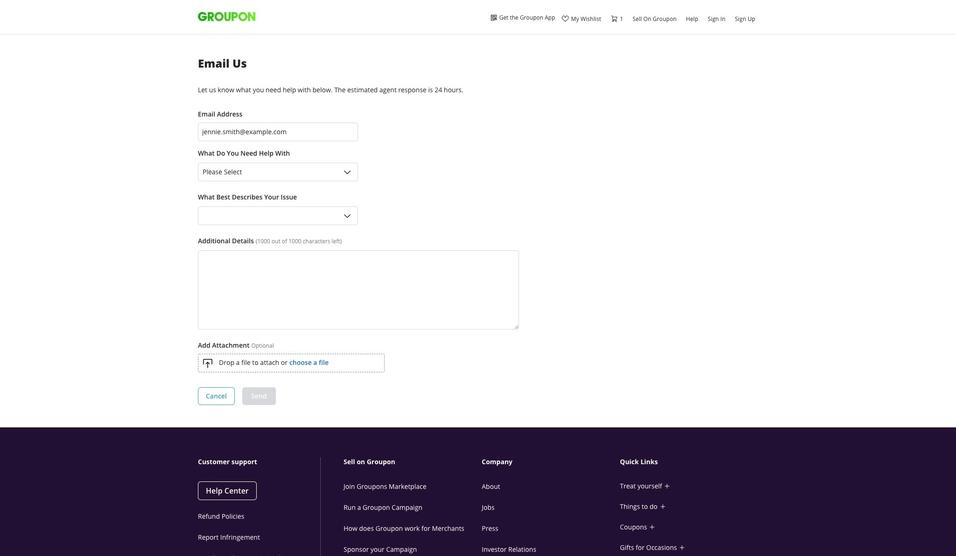 Task type: vqa. For each thing, say whether or not it's contained in the screenshot.
category icon
no



Task type: describe. For each thing, give the bounding box(es) containing it.
3 heading from the left
[[482, 458, 622, 467]]

2 heading from the left
[[344, 458, 484, 467]]

groupon image
[[198, 11, 255, 22]]

4 heading from the left
[[620, 458, 760, 467]]



Task type: locate. For each thing, give the bounding box(es) containing it.
heading
[[198, 458, 320, 467], [344, 458, 484, 467], [482, 458, 622, 467], [620, 458, 760, 467]]

1 heading from the left
[[198, 458, 320, 467]]

None text field
[[198, 251, 519, 330]]

None email field
[[198, 123, 358, 141]]



